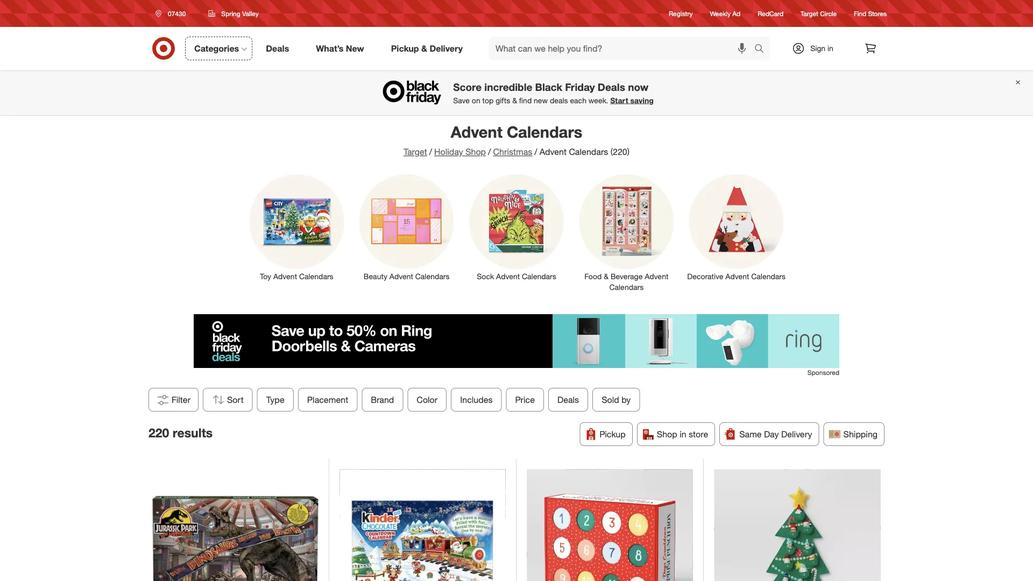 Task type: describe. For each thing, give the bounding box(es) containing it.
07430
[[168, 9, 186, 17]]

placement button
[[298, 388, 358, 412]]

sock advent calendars link
[[462, 172, 572, 282]]

weekly ad link
[[710, 9, 741, 18]]

advent inside toy advent calendars "link"
[[273, 272, 297, 281]]

delivery for same day delivery
[[782, 429, 813, 440]]

includes button
[[451, 388, 502, 412]]

sort button
[[203, 388, 253, 412]]

shop inside shop in store button
[[657, 429, 678, 440]]

0 vertical spatial target
[[801, 9, 819, 17]]

find stores
[[854, 9, 887, 17]]

price button
[[506, 388, 544, 412]]

type button
[[257, 388, 294, 412]]

deals for 'deals' link at the left top of page
[[266, 43, 289, 54]]

food & beverage advent calendars link
[[572, 172, 682, 293]]

sock advent calendars
[[477, 272, 556, 281]]

deals button
[[549, 388, 588, 412]]

spring valley button
[[202, 4, 266, 23]]

by
[[622, 395, 631, 405]]

valley
[[242, 9, 259, 17]]

placement
[[307, 395, 348, 405]]

pickup & delivery link
[[382, 37, 476, 60]]

categories link
[[185, 37, 253, 60]]

what's
[[316, 43, 344, 54]]

spring
[[221, 9, 240, 17]]

friday
[[565, 81, 595, 93]]

sort
[[227, 395, 244, 405]]

start
[[611, 96, 629, 105]]

stores
[[868, 9, 887, 17]]

filter button
[[149, 388, 199, 412]]

deals
[[550, 96, 568, 105]]

spring valley
[[221, 9, 259, 17]]

find stores link
[[854, 9, 887, 18]]

sold by
[[602, 395, 631, 405]]

ad
[[733, 9, 741, 17]]

sponsored
[[808, 369, 840, 377]]

day
[[764, 429, 779, 440]]

store
[[689, 429, 708, 440]]

decorative advent calendars
[[688, 272, 786, 281]]

find
[[854, 9, 867, 17]]

pickup for pickup
[[600, 429, 626, 440]]

advent right christmas link
[[540, 147, 567, 157]]

target circle link
[[801, 9, 837, 18]]

holiday shop link
[[434, 147, 486, 157]]

weekly
[[710, 9, 731, 17]]

search button
[[750, 37, 776, 62]]

search
[[750, 44, 776, 55]]

advent inside beauty advent calendars "link"
[[390, 272, 413, 281]]

calendars inside "food & beverage advent calendars"
[[610, 283, 644, 292]]

deals for deals button
[[558, 395, 579, 405]]

& inside score incredible black friday deals now save on top gifts & find new deals each week. start saving
[[513, 96, 517, 105]]

beauty
[[364, 272, 388, 281]]

saving
[[631, 96, 654, 105]]

redcard link
[[758, 9, 784, 18]]

pickup for pickup & delivery
[[391, 43, 419, 54]]

shop inside advent calendars target / holiday shop / christmas / advent calendars (220)
[[466, 147, 486, 157]]

same day delivery
[[740, 429, 813, 440]]

categories
[[194, 43, 239, 54]]

gifts
[[496, 96, 510, 105]]

toy advent calendars
[[260, 272, 334, 281]]

in for shop
[[680, 429, 687, 440]]

sold by button
[[593, 388, 640, 412]]

beverage
[[611, 272, 643, 281]]

2 / from the left
[[488, 147, 491, 157]]

advertisement region
[[194, 314, 840, 368]]

black
[[535, 81, 563, 93]]

220 results
[[149, 426, 213, 441]]

deals inside score incredible black friday deals now save on top gifts & find new deals each week. start saving
[[598, 81, 625, 93]]

circle
[[820, 9, 837, 17]]

top
[[483, 96, 494, 105]]

on
[[472, 96, 481, 105]]

now
[[628, 81, 649, 93]]

sign in
[[811, 44, 834, 53]]



Task type: vqa. For each thing, say whether or not it's contained in the screenshot.
online in $1.99 When purchased online
no



Task type: locate. For each thing, give the bounding box(es) containing it.
advent calendars target / holiday shop / christmas / advent calendars (220)
[[404, 122, 630, 157]]

shipping
[[844, 429, 878, 440]]

filter
[[172, 395, 191, 405]]

christmas
[[493, 147, 533, 157]]

pickup right new
[[391, 43, 419, 54]]

in right sign
[[828, 44, 834, 53]]

score incredible black friday deals now save on top gifts & find new deals each week. start saving
[[453, 81, 654, 105]]

0 horizontal spatial /
[[429, 147, 432, 157]]

1 vertical spatial in
[[680, 429, 687, 440]]

beauty advent calendars
[[364, 272, 450, 281]]

1 horizontal spatial delivery
[[782, 429, 813, 440]]

score
[[453, 81, 482, 93]]

redcard
[[758, 9, 784, 17]]

0 vertical spatial delivery
[[430, 43, 463, 54]]

target circle
[[801, 9, 837, 17]]

week.
[[589, 96, 608, 105]]

registry
[[669, 9, 693, 17]]

0 vertical spatial shop
[[466, 147, 486, 157]]

2 horizontal spatial /
[[535, 147, 538, 157]]

calendars inside "link"
[[299, 272, 334, 281]]

color button
[[408, 388, 447, 412]]

What can we help you find? suggestions appear below search field
[[489, 37, 757, 60]]

& for pickup
[[421, 43, 427, 54]]

07430 button
[[149, 4, 197, 23]]

target left holiday
[[404, 147, 427, 157]]

decorative advent calendars link
[[682, 172, 792, 282]]

type
[[266, 395, 285, 405]]

deals inside button
[[558, 395, 579, 405]]

&
[[421, 43, 427, 54], [513, 96, 517, 105], [604, 272, 609, 281]]

0 vertical spatial &
[[421, 43, 427, 54]]

advent right decorative
[[726, 272, 750, 281]]

1 horizontal spatial /
[[488, 147, 491, 157]]

pickup button
[[580, 423, 633, 446]]

deals left sold
[[558, 395, 579, 405]]

sold
[[602, 395, 619, 405]]

registry link
[[669, 9, 693, 18]]

shop in store
[[657, 429, 708, 440]]

food
[[585, 272, 602, 281]]

1 vertical spatial delivery
[[782, 429, 813, 440]]

shop in store button
[[637, 423, 715, 446]]

0 vertical spatial in
[[828, 44, 834, 53]]

target link
[[404, 147, 427, 157]]

220
[[149, 426, 169, 441]]

price
[[515, 395, 535, 405]]

what's new
[[316, 43, 364, 54]]

in inside button
[[680, 429, 687, 440]]

1 horizontal spatial &
[[513, 96, 517, 105]]

1 vertical spatial deals
[[598, 81, 625, 93]]

advent right 'toy'
[[273, 272, 297, 281]]

toy advent calendars link
[[242, 172, 352, 282]]

& inside "food & beverage advent calendars"
[[604, 272, 609, 281]]

1 horizontal spatial shop
[[657, 429, 678, 440]]

shop right holiday
[[466, 147, 486, 157]]

delivery for pickup & delivery
[[430, 43, 463, 54]]

3 / from the left
[[535, 147, 538, 157]]

& for food
[[604, 272, 609, 281]]

advent inside sock advent calendars link
[[496, 272, 520, 281]]

target left circle
[[801, 9, 819, 17]]

weekly ad
[[710, 9, 741, 17]]

/
[[429, 147, 432, 157], [488, 147, 491, 157], [535, 147, 538, 157]]

sock
[[477, 272, 494, 281]]

deals link
[[257, 37, 303, 60]]

same
[[740, 429, 762, 440]]

deals left what's
[[266, 43, 289, 54]]

0 horizontal spatial target
[[404, 147, 427, 157]]

new
[[346, 43, 364, 54]]

pickup down sold by button
[[600, 429, 626, 440]]

advent up holiday shop link
[[451, 122, 503, 141]]

0 horizontal spatial delivery
[[430, 43, 463, 54]]

shop
[[466, 147, 486, 157], [657, 429, 678, 440]]

delivery up score
[[430, 43, 463, 54]]

in for sign
[[828, 44, 834, 53]]

shop left store at the right of page
[[657, 429, 678, 440]]

1 horizontal spatial in
[[828, 44, 834, 53]]

jurassic world 30th anniversary holiday advent calendar mini figure set (target exclusive) image
[[153, 470, 318, 581], [153, 470, 318, 581]]

deals
[[266, 43, 289, 54], [598, 81, 625, 93], [558, 395, 579, 405]]

1 vertical spatial pickup
[[600, 429, 626, 440]]

/ right christmas link
[[535, 147, 538, 157]]

delivery inside the pickup & delivery link
[[430, 43, 463, 54]]

advent inside decorative advent calendars link
[[726, 272, 750, 281]]

1 vertical spatial &
[[513, 96, 517, 105]]

2 vertical spatial &
[[604, 272, 609, 281]]

results
[[173, 426, 213, 441]]

holiday
[[434, 147, 463, 157]]

0 horizontal spatial &
[[421, 43, 427, 54]]

save
[[453, 96, 470, 105]]

/ right target link
[[429, 147, 432, 157]]

pickup inside pickup 'button'
[[600, 429, 626, 440]]

2 horizontal spatial &
[[604, 272, 609, 281]]

1 / from the left
[[429, 147, 432, 157]]

2 horizontal spatial deals
[[598, 81, 625, 93]]

0 horizontal spatial pickup
[[391, 43, 419, 54]]

beauty advent calendars link
[[352, 172, 462, 282]]

0 horizontal spatial shop
[[466, 147, 486, 157]]

same day delivery button
[[720, 423, 820, 446]]

1 vertical spatial target
[[404, 147, 427, 157]]

brand
[[371, 395, 394, 405]]

calendars
[[507, 122, 583, 141], [569, 147, 608, 157], [299, 272, 334, 281], [415, 272, 450, 281], [522, 272, 556, 281], [752, 272, 786, 281], [610, 283, 644, 292]]

food & beverage advent calendars
[[585, 272, 669, 292]]

delivery right day
[[782, 429, 813, 440]]

pickup & delivery
[[391, 43, 463, 54]]

0 horizontal spatial deals
[[266, 43, 289, 54]]

each
[[570, 96, 587, 105]]

advent right sock
[[496, 272, 520, 281]]

brand button
[[362, 388, 403, 412]]

sign in link
[[783, 37, 850, 60]]

0 vertical spatial pickup
[[391, 43, 419, 54]]

in
[[828, 44, 834, 53], [680, 429, 687, 440]]

calendars inside "link"
[[415, 272, 450, 281]]

0 horizontal spatial in
[[680, 429, 687, 440]]

christmas link
[[493, 147, 533, 157]]

0 vertical spatial deals
[[266, 43, 289, 54]]

1 horizontal spatial deals
[[558, 395, 579, 405]]

1 vertical spatial shop
[[657, 429, 678, 440]]

/ left christmas
[[488, 147, 491, 157]]

target
[[801, 9, 819, 17], [404, 147, 427, 157]]

2 vertical spatial deals
[[558, 395, 579, 405]]

what's new link
[[307, 37, 378, 60]]

1 horizontal spatial pickup
[[600, 429, 626, 440]]

kinder holiday milk chocolate countdown calendar - 4.4oz image
[[340, 470, 506, 581], [340, 470, 506, 581]]

13"x16.5" christmas countdown punch box red - wondershop™ image
[[527, 470, 693, 581], [527, 470, 693, 581]]

includes
[[460, 395, 493, 405]]

in left store at the right of page
[[680, 429, 687, 440]]

color
[[417, 395, 438, 405]]

advent right beauty
[[390, 272, 413, 281]]

advent inside "food & beverage advent calendars"
[[645, 272, 669, 281]]

1 horizontal spatial target
[[801, 9, 819, 17]]

incredible
[[485, 81, 533, 93]]

advent right beverage at the top of page
[[645, 272, 669, 281]]

target inside advent calendars target / holiday shop / christmas / advent calendars (220)
[[404, 147, 427, 157]]

delivery inside same day delivery button
[[782, 429, 813, 440]]

31.25" featherly friends fabric tree with birds hanging christmas countdown calendar green - wondershop™ image
[[715, 470, 881, 581], [715, 470, 881, 581]]

sign
[[811, 44, 826, 53]]

(220)
[[611, 147, 630, 157]]

deals up start
[[598, 81, 625, 93]]

find
[[519, 96, 532, 105]]

new
[[534, 96, 548, 105]]

toy
[[260, 272, 271, 281]]

& inside the pickup & delivery link
[[421, 43, 427, 54]]



